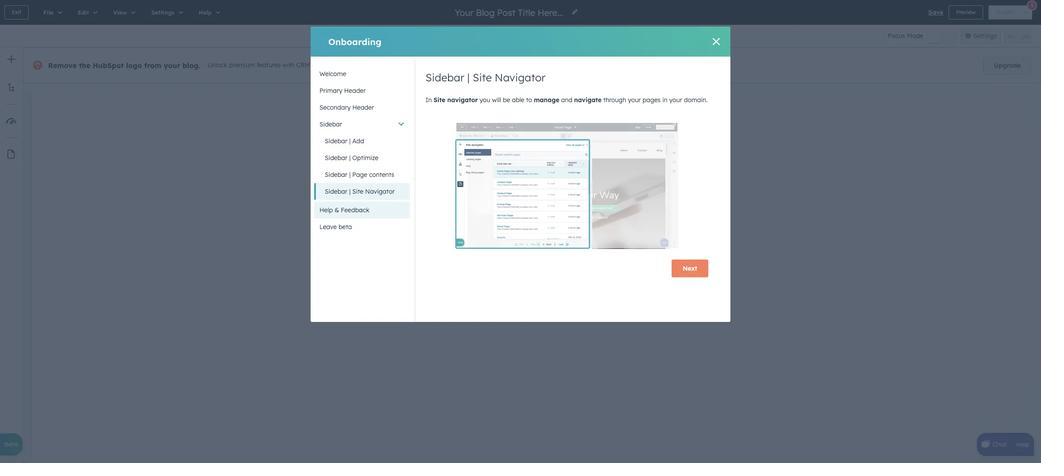 Task type: vqa. For each thing, say whether or not it's contained in the screenshot.
view inside the popup button
no



Task type: describe. For each thing, give the bounding box(es) containing it.
| for sidebar | page contents button
[[349, 171, 351, 179]]

through
[[604, 96, 627, 104]]

remove
[[48, 61, 77, 70]]

preview
[[957, 9, 976, 15]]

secondary header
[[320, 103, 374, 111]]

hubspot
[[93, 61, 124, 70]]

premium
[[229, 61, 255, 69]]

remove the hubspot logo from your blog.
[[48, 61, 201, 70]]

exit
[[12, 9, 21, 15]]

sidebar for sidebar | page contents button
[[325, 171, 348, 179]]

beta
[[4, 440, 18, 448]]

the
[[79, 61, 90, 70]]

close image
[[713, 38, 720, 45]]

sidebar up in
[[426, 71, 465, 84]]

sidebar | add button
[[314, 133, 410, 149]]

settings button
[[961, 28, 1002, 43]]

unlock
[[208, 61, 227, 69]]

and
[[562, 96, 573, 104]]

| for sidebar | optimize button
[[349, 154, 351, 162]]

welcome button
[[314, 65, 410, 82]]

leave
[[320, 223, 337, 231]]

crm
[[297, 61, 310, 69]]

page
[[353, 171, 368, 179]]

able
[[512, 96, 525, 104]]

be
[[503, 96, 511, 104]]

navigate
[[575, 96, 602, 104]]

save
[[929, 8, 944, 16]]

starter.
[[328, 61, 350, 69]]

unlock premium features with crm suite starter.
[[208, 61, 350, 69]]

sidebar | page contents
[[325, 171, 395, 179]]

header for primary header
[[344, 87, 366, 95]]

1 horizontal spatial your
[[628, 96, 641, 104]]

sidebar button
[[314, 116, 410, 133]]

next
[[683, 265, 698, 272]]

sidebar | site navigator dialog
[[311, 27, 731, 322]]

next button
[[672, 260, 709, 277]]

primary header
[[320, 87, 366, 95]]

sidebar | page contents button
[[314, 166, 410, 183]]

with
[[283, 61, 295, 69]]

optimize
[[353, 154, 379, 162]]

0 vertical spatial sidebar | site navigator
[[426, 71, 546, 84]]

feedback
[[341, 206, 370, 214]]

5
[[1032, 2, 1035, 8]]

sidebar | site navigator button
[[314, 183, 410, 200]]

sidebar inside sidebar button
[[320, 120, 342, 128]]

| for sidebar | add button
[[349, 137, 351, 145]]

from
[[144, 61, 162, 70]]

navigator
[[448, 96, 478, 104]]

1 vertical spatial site
[[434, 96, 446, 104]]

manage
[[534, 96, 560, 104]]

&
[[335, 206, 339, 214]]

preview button
[[950, 5, 984, 19]]

publish group
[[989, 5, 1033, 19]]



Task type: locate. For each thing, give the bounding box(es) containing it.
your right in
[[670, 96, 683, 104]]

focus mode
[[889, 32, 924, 40]]

| up "feedback"
[[349, 188, 351, 195]]

secondary
[[320, 103, 351, 111]]

publish button
[[989, 5, 1022, 19]]

chat
[[993, 440, 1007, 448]]

suite
[[312, 61, 327, 69]]

in
[[426, 96, 432, 104]]

2 horizontal spatial your
[[670, 96, 683, 104]]

help & feedback button
[[314, 202, 410, 218]]

site inside button
[[353, 188, 364, 195]]

sidebar | optimize
[[325, 154, 379, 162]]

1 horizontal spatial site
[[434, 96, 446, 104]]

1 vertical spatial sidebar | site navigator
[[325, 188, 395, 195]]

0 horizontal spatial your
[[164, 61, 180, 70]]

leave beta
[[320, 223, 352, 231]]

you
[[480, 96, 491, 104]]

0 horizontal spatial site
[[353, 188, 364, 195]]

1 horizontal spatial navigator
[[495, 71, 546, 84]]

sidebar inside sidebar | add button
[[325, 137, 348, 145]]

sidebar down sidebar | add
[[325, 154, 348, 162]]

0 horizontal spatial sidebar | site navigator
[[325, 188, 395, 195]]

help & feedback
[[320, 206, 370, 214]]

1 horizontal spatial sidebar | site navigator
[[426, 71, 546, 84]]

| left the add
[[349, 137, 351, 145]]

|
[[468, 71, 470, 84], [349, 137, 351, 145], [349, 154, 351, 162], [349, 171, 351, 179], [349, 188, 351, 195]]

save button
[[929, 7, 944, 18]]

leave beta button
[[314, 218, 410, 235]]

will
[[492, 96, 502, 104]]

sidebar up &
[[325, 188, 348, 195]]

logo
[[126, 61, 142, 70]]

publish
[[997, 9, 1015, 15]]

beta
[[339, 223, 352, 231]]

mode
[[908, 32, 924, 40]]

help left &
[[320, 206, 333, 214]]

| left the optimize
[[349, 154, 351, 162]]

1 horizontal spatial help
[[1017, 440, 1030, 448]]

sidebar inside sidebar | site navigator button
[[325, 188, 348, 195]]

header down primary header button
[[353, 103, 374, 111]]

sidebar | optimize button
[[314, 149, 410, 166]]

1 vertical spatial header
[[353, 103, 374, 111]]

0 vertical spatial help
[[320, 206, 333, 214]]

your left pages
[[628, 96, 641, 104]]

0 vertical spatial navigator
[[495, 71, 546, 84]]

sidebar | site navigator up you
[[426, 71, 546, 84]]

site up you
[[473, 71, 492, 84]]

0 horizontal spatial help
[[320, 206, 333, 214]]

sidebar down sidebar | optimize
[[325, 171, 348, 179]]

help for help & feedback
[[320, 206, 333, 214]]

sidebar for sidebar | add button
[[325, 137, 348, 145]]

header
[[344, 87, 366, 95], [353, 103, 374, 111]]

help right chat on the right of page
[[1017, 440, 1030, 448]]

add
[[353, 137, 364, 145]]

navigator inside button
[[365, 188, 395, 195]]

0 vertical spatial header
[[344, 87, 366, 95]]

help for help
[[1017, 440, 1030, 448]]

exit link
[[4, 5, 29, 19]]

blog.
[[183, 61, 201, 70]]

secondary header button
[[314, 99, 410, 116]]

2 horizontal spatial site
[[473, 71, 492, 84]]

sidebar left the add
[[325, 137, 348, 145]]

help
[[320, 206, 333, 214], [1017, 440, 1030, 448]]

onboarding
[[329, 36, 382, 47]]

header for secondary header
[[353, 103, 374, 111]]

your right from
[[164, 61, 180, 70]]

sidebar | site navigator down page
[[325, 188, 395, 195]]

| for sidebar | site navigator button
[[349, 188, 351, 195]]

site down sidebar | page contents
[[353, 188, 364, 195]]

sidebar | site navigator inside button
[[325, 188, 395, 195]]

welcome
[[320, 70, 346, 78]]

sidebar for sidebar | optimize button
[[325, 154, 348, 162]]

2 vertical spatial site
[[353, 188, 364, 195]]

upgrade
[[995, 61, 1022, 69]]

beta button
[[0, 433, 23, 456]]

sidebar for sidebar | site navigator button
[[325, 188, 348, 195]]

contents
[[369, 171, 395, 179]]

0 vertical spatial site
[[473, 71, 492, 84]]

None field
[[454, 6, 567, 18]]

focus
[[889, 32, 906, 40]]

header down welcome button
[[344, 87, 366, 95]]

sidebar down secondary
[[320, 120, 342, 128]]

your
[[164, 61, 180, 70], [628, 96, 641, 104], [670, 96, 683, 104]]

1 vertical spatial navigator
[[365, 188, 395, 195]]

primary header button
[[314, 82, 410, 99]]

site
[[473, 71, 492, 84], [434, 96, 446, 104], [353, 188, 364, 195]]

group
[[1005, 28, 1033, 43]]

sidebar | site navigator
[[426, 71, 546, 84], [325, 188, 395, 195]]

navigator
[[495, 71, 546, 84], [365, 188, 395, 195]]

in
[[663, 96, 668, 104]]

to
[[527, 96, 533, 104]]

settings
[[974, 32, 998, 40]]

navigator up the able
[[495, 71, 546, 84]]

1 vertical spatial help
[[1017, 440, 1030, 448]]

sidebar inside sidebar | optimize button
[[325, 154, 348, 162]]

pages
[[643, 96, 661, 104]]

primary
[[320, 87, 343, 95]]

sidebar | add
[[325, 137, 364, 145]]

domain.
[[685, 96, 708, 104]]

help inside button
[[320, 206, 333, 214]]

navigator down contents
[[365, 188, 395, 195]]

upgrade link
[[984, 57, 1033, 74]]

| left page
[[349, 171, 351, 179]]

sidebar inside sidebar | page contents button
[[325, 171, 348, 179]]

0 horizontal spatial navigator
[[365, 188, 395, 195]]

in site navigator you will be able to manage and navigate through your pages in your domain.
[[426, 96, 708, 104]]

sidebar
[[426, 71, 465, 84], [320, 120, 342, 128], [325, 137, 348, 145], [325, 154, 348, 162], [325, 171, 348, 179], [325, 188, 348, 195]]

| up navigator
[[468, 71, 470, 84]]

features
[[257, 61, 281, 69]]

focus mode element
[[928, 29, 956, 43]]

site right in
[[434, 96, 446, 104]]



